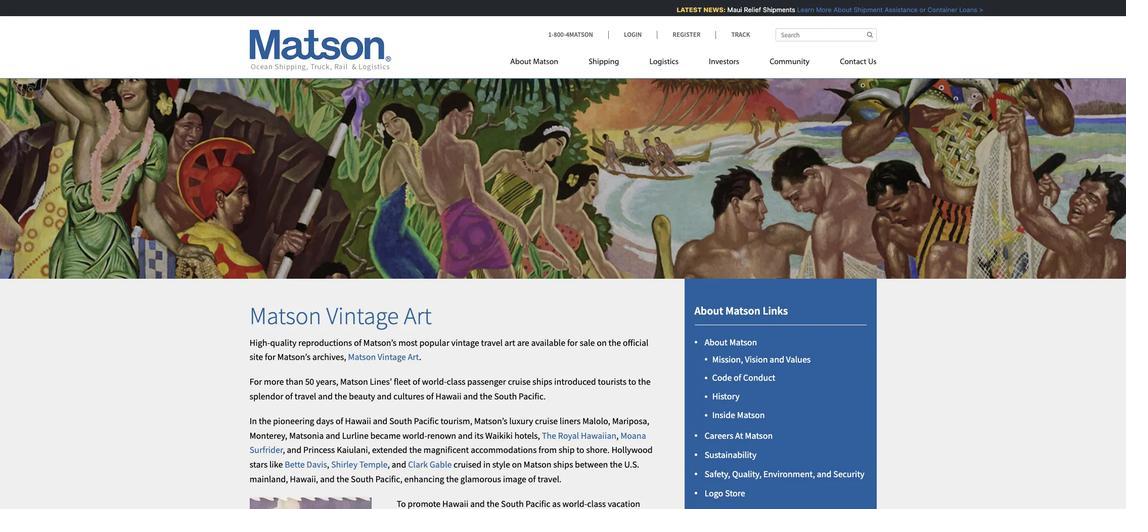 Task type: vqa. For each thing, say whether or not it's contained in the screenshot.
for to the right
yes



Task type: describe. For each thing, give the bounding box(es) containing it.
or
[[915, 6, 921, 14]]

latest
[[672, 6, 697, 14]]

pioneering
[[273, 416, 314, 427]]

cruise for ships
[[508, 377, 531, 388]]

search image
[[867, 31, 874, 38]]

careers
[[705, 431, 734, 442]]

in the pioneering days of hawaii and south pacific tourism, matson's luxury cruise liners malolo, mariposa, monterey, matsonia and lurline became world-renown and its waikiki hotels,
[[250, 416, 650, 442]]

sustainability
[[705, 450, 757, 462]]

malolo,
[[583, 416, 611, 427]]

safety, quality, environment, and security
[[705, 469, 865, 481]]

maui
[[722, 6, 737, 14]]

south inside for more than 50 years, matson lines' fleet of world-class passenger cruise ships introduced tourists to the splendor of travel and the beauty and cultures of hawaii and the south pacific.
[[494, 391, 517, 403]]

lurline
[[342, 430, 369, 442]]

logistics
[[650, 58, 679, 66]]

hawaii inside in the pioneering days of hawaii and south pacific tourism, matson's luxury cruise liners malolo, mariposa, monterey, matsonia and lurline became world-renown and its waikiki hotels,
[[345, 416, 371, 427]]

travel.
[[538, 474, 562, 486]]

davis
[[307, 459, 327, 471]]

and right vision
[[770, 354, 785, 366]]

at
[[736, 431, 744, 442]]

logo
[[705, 488, 724, 500]]

Search search field
[[776, 28, 877, 41]]

conduct
[[744, 373, 776, 384]]

and down class at the left bottom of the page
[[464, 391, 478, 403]]

quality
[[270, 337, 297, 349]]

us
[[869, 58, 877, 66]]

beauty
[[349, 391, 375, 403]]

style
[[493, 459, 510, 471]]

code of conduct link
[[713, 373, 776, 384]]

1 vertical spatial for
[[265, 352, 276, 363]]

the down passenger
[[480, 391, 493, 403]]

popular
[[420, 337, 450, 349]]

vintage for matson vintage art
[[326, 301, 399, 331]]

the down shirley
[[337, 474, 349, 486]]

tourists
[[598, 377, 627, 388]]

of inside cruised in style on matson ships between the u.s. mainland, hawaii, and the south pacific, enhancing the glamorous image of travel.
[[528, 474, 536, 486]]

0 vertical spatial for
[[568, 337, 578, 349]]

0 vertical spatial about matson link
[[511, 53, 574, 74]]

matson inside for more than 50 years, matson lines' fleet of world-class passenger cruise ships introduced tourists to the splendor of travel and the beauty and cultures of hawaii and the south pacific.
[[340, 377, 368, 388]]

about matson inside top menu navigation
[[511, 58, 559, 66]]

than
[[286, 377, 303, 388]]

1-
[[549, 30, 554, 39]]

from
[[539, 445, 557, 457]]

the inside , and princess kaiulani, extended the magnificent accommodations from ship to shore. hollywood stars like
[[409, 445, 422, 457]]

about matson inside section
[[705, 337, 758, 349]]

in
[[484, 459, 491, 471]]

liners
[[560, 416, 581, 427]]

on inside the 'high-quality reproductions of matson's most popular vintage travel art are available for sale on the official site for matson's archives,'
[[597, 337, 607, 349]]

and inside cruised in style on matson ships between the u.s. mainland, hawaii, and the south pacific, enhancing the glamorous image of travel.
[[320, 474, 335, 486]]

world- inside in the pioneering days of hawaii and south pacific tourism, matson's luxury cruise liners malolo, mariposa, monterey, matsonia and lurline became world-renown and its waikiki hotels,
[[403, 430, 427, 442]]

for more than 50 years, matson lines' fleet of world-class passenger cruise ships introduced tourists to the splendor of travel and the beauty and cultures of hawaii and the south pacific.
[[250, 377, 651, 403]]

4matson
[[566, 30, 593, 39]]

vintage
[[452, 337, 479, 349]]

container
[[923, 6, 953, 14]]

passenger
[[468, 377, 506, 388]]

most
[[399, 337, 418, 349]]

0 horizontal spatial matson's
[[278, 352, 311, 363]]

site
[[250, 352, 263, 363]]

, and princess kaiulani, extended the magnificent accommodations from ship to shore. hollywood stars like
[[250, 445, 653, 471]]

royal
[[558, 430, 579, 442]]

matsonia
[[289, 430, 324, 442]]

extended
[[372, 445, 408, 457]]

matson vintage art
[[250, 301, 432, 331]]

code of conduct
[[713, 373, 776, 384]]

and left 'security'
[[817, 469, 832, 481]]

of down than
[[285, 391, 293, 403]]

shipment
[[849, 6, 878, 14]]

, up pacific,
[[388, 459, 390, 471]]

of inside the 'high-quality reproductions of matson's most popular vintage travel art are available for sale on the official site for matson's archives,'
[[354, 337, 362, 349]]

splendor
[[250, 391, 284, 403]]

art for matson vintage art .
[[408, 352, 419, 363]]

contact us
[[840, 58, 877, 66]]

of inside about matson links section
[[734, 373, 742, 384]]

history
[[713, 391, 740, 403]]

mission, vision and values
[[713, 354, 811, 366]]

pacific
[[414, 416, 439, 427]]

login
[[624, 30, 642, 39]]

matson up quality
[[250, 301, 322, 331]]

matson left links
[[726, 304, 761, 318]]

matson up at
[[737, 410, 765, 421]]

about inside top menu navigation
[[511, 58, 532, 66]]

the inside in the pioneering days of hawaii and south pacific tourism, matson's luxury cruise liners malolo, mariposa, monterey, matsonia and lurline became world-renown and its waikiki hotels,
[[259, 416, 271, 427]]

and down years,
[[318, 391, 333, 403]]

quality,
[[733, 469, 762, 481]]

safety, quality, environment, and security link
[[705, 469, 865, 481]]

travel inside the 'high-quality reproductions of matson's most popular vintage travel art are available for sale on the official site for matson's archives,'
[[481, 337, 503, 349]]

matson's inside in the pioneering days of hawaii and south pacific tourism, matson's luxury cruise liners malolo, mariposa, monterey, matsonia and lurline became world-renown and its waikiki hotels,
[[474, 416, 508, 427]]

kaiulani,
[[337, 445, 370, 457]]

renown
[[427, 430, 456, 442]]

bette
[[285, 459, 305, 471]]

1-800-4matson link
[[549, 30, 609, 39]]

years,
[[316, 377, 339, 388]]

high-quality reproductions of matson's most popular vintage travel art are available for sale on the official site for matson's archives,
[[250, 337, 649, 363]]

assistance
[[880, 6, 913, 14]]

ship
[[559, 445, 575, 457]]

mariposa,
[[613, 416, 650, 427]]

enhancing
[[405, 474, 445, 486]]

and down lines'
[[377, 391, 392, 403]]

community
[[770, 58, 810, 66]]

clark
[[408, 459, 428, 471]]

matson right at
[[745, 431, 773, 442]]

art
[[505, 337, 516, 349]]

the royal hawaiian ,
[[542, 430, 621, 442]]

of inside in the pioneering days of hawaii and south pacific tourism, matson's luxury cruise liners malolo, mariposa, monterey, matsonia and lurline became world-renown and its waikiki hotels,
[[336, 416, 343, 427]]

sale
[[580, 337, 595, 349]]

cruised in style on matson ships between the u.s. mainland, hawaii, and the south pacific, enhancing the glamorous image of travel.
[[250, 459, 640, 486]]

the royal hawaiian link
[[542, 430, 617, 442]]

ships inside cruised in style on matson ships between the u.s. mainland, hawaii, and the south pacific, enhancing the glamorous image of travel.
[[554, 459, 573, 471]]

fleet
[[394, 377, 411, 388]]

to inside for more than 50 years, matson lines' fleet of world-class passenger cruise ships introduced tourists to the splendor of travel and the beauty and cultures of hawaii and the south pacific.
[[629, 377, 637, 388]]

south inside in the pioneering days of hawaii and south pacific tourism, matson's luxury cruise liners malolo, mariposa, monterey, matsonia and lurline became world-renown and its waikiki hotels,
[[390, 416, 412, 427]]

blue matson logo with ocean, shipping, truck, rail and logistics written beneath it. image
[[250, 30, 391, 71]]

class
[[447, 377, 466, 388]]

are
[[517, 337, 530, 349]]

clark gable link
[[408, 459, 452, 471]]

shipping
[[589, 58, 619, 66]]

bette davis link
[[285, 459, 327, 471]]

shore.
[[586, 445, 610, 457]]

on inside cruised in style on matson ships between the u.s. mainland, hawaii, and the south pacific, enhancing the glamorous image of travel.
[[512, 459, 522, 471]]



Task type: locate. For each thing, give the bounding box(es) containing it.
travel inside for more than 50 years, matson lines' fleet of world-class passenger cruise ships introduced tourists to the splendor of travel and the beauty and cultures of hawaii and the south pacific.
[[295, 391, 316, 403]]

more
[[811, 6, 827, 14]]

careers at matson
[[705, 431, 773, 442]]

ships down ship
[[554, 459, 573, 471]]

investors
[[709, 58, 740, 66]]

0 horizontal spatial travel
[[295, 391, 316, 403]]

0 horizontal spatial hawaii
[[345, 416, 371, 427]]

became
[[371, 430, 401, 442]]

1 horizontal spatial about matson link
[[705, 337, 758, 349]]

of right image
[[528, 474, 536, 486]]

hotels,
[[515, 430, 540, 442]]

track
[[732, 30, 751, 39]]

and down davis
[[320, 474, 335, 486]]

image
[[503, 474, 527, 486]]

sustainability link
[[705, 450, 757, 462]]

south
[[494, 391, 517, 403], [390, 416, 412, 427], [351, 474, 374, 486]]

south inside cruised in style on matson ships between the u.s. mainland, hawaii, and the south pacific, enhancing the glamorous image of travel.
[[351, 474, 374, 486]]

matson's down quality
[[278, 352, 311, 363]]

for left sale
[[568, 337, 578, 349]]

learn more about shipment assistance or container loans > link
[[792, 6, 979, 14]]

south down passenger
[[494, 391, 517, 403]]

2 horizontal spatial matson's
[[474, 416, 508, 427]]

the left u.s. in the right bottom of the page
[[610, 459, 623, 471]]

tourism,
[[441, 416, 473, 427]]

news:
[[699, 6, 721, 14]]

1 horizontal spatial about matson
[[705, 337, 758, 349]]

1 vertical spatial art
[[408, 352, 419, 363]]

logo store
[[705, 488, 746, 500]]

login link
[[609, 30, 657, 39]]

eugene's savage festival of the sea celebrates the ocean's bounty and is available from matson vintage art. image
[[0, 63, 1127, 279]]

to
[[629, 377, 637, 388], [577, 445, 585, 457]]

of right cultures
[[426, 391, 434, 403]]

surfrider
[[250, 445, 283, 457]]

0 vertical spatial art
[[404, 301, 432, 331]]

0 horizontal spatial about matson
[[511, 58, 559, 66]]

u.s.
[[625, 459, 640, 471]]

about matson link up mission,
[[705, 337, 758, 349]]

1 horizontal spatial travel
[[481, 337, 503, 349]]

1 vertical spatial to
[[577, 445, 585, 457]]

vintage
[[326, 301, 399, 331], [378, 352, 406, 363]]

hawaii,
[[290, 474, 318, 486]]

register
[[673, 30, 701, 39]]

for
[[568, 337, 578, 349], [265, 352, 276, 363]]

, inside , and princess kaiulani, extended the magnificent accommodations from ship to shore. hollywood stars like
[[283, 445, 285, 457]]

pacific,
[[376, 474, 403, 486]]

and up became
[[373, 416, 388, 427]]

to inside , and princess kaiulani, extended the magnificent accommodations from ship to shore. hollywood stars like
[[577, 445, 585, 457]]

50
[[305, 377, 314, 388]]

reproductions
[[299, 337, 352, 349]]

0 vertical spatial hawaii
[[436, 391, 462, 403]]

of up "matson vintage art" link
[[354, 337, 362, 349]]

the
[[542, 430, 557, 442]]

0 vertical spatial to
[[629, 377, 637, 388]]

0 horizontal spatial cruise
[[508, 377, 531, 388]]

on right sale
[[597, 337, 607, 349]]

1 horizontal spatial on
[[597, 337, 607, 349]]

mission,
[[713, 354, 744, 366]]

relief
[[739, 6, 756, 14]]

1 vertical spatial on
[[512, 459, 522, 471]]

the
[[609, 337, 621, 349], [638, 377, 651, 388], [335, 391, 347, 403], [480, 391, 493, 403], [259, 416, 271, 427], [409, 445, 422, 457], [610, 459, 623, 471], [337, 474, 349, 486], [446, 474, 459, 486]]

store
[[726, 488, 746, 500]]

1 vertical spatial vintage
[[378, 352, 406, 363]]

0 vertical spatial travel
[[481, 337, 503, 349]]

0 vertical spatial vintage
[[326, 301, 399, 331]]

shirley
[[331, 459, 358, 471]]

ships up pacific.
[[533, 377, 553, 388]]

travel down 50 on the left bottom of page
[[295, 391, 316, 403]]

matson up vision
[[730, 337, 758, 349]]

shirley temple link
[[331, 459, 388, 471]]

on
[[597, 337, 607, 349], [512, 459, 522, 471]]

logistics link
[[635, 53, 694, 74]]

inside
[[713, 410, 736, 421]]

to right ship
[[577, 445, 585, 457]]

matson down from
[[524, 459, 552, 471]]

1 horizontal spatial to
[[629, 377, 637, 388]]

art for matson vintage art
[[404, 301, 432, 331]]

matson's up "matson vintage art" link
[[364, 337, 397, 349]]

moana surfrider link
[[250, 430, 646, 457]]

, left moana
[[617, 430, 619, 442]]

pacific.
[[519, 391, 546, 403]]

about matson links section
[[672, 279, 890, 510]]

0 horizontal spatial on
[[512, 459, 522, 471]]

vision
[[745, 354, 768, 366]]

1 vertical spatial south
[[390, 416, 412, 427]]

matson's up waikiki
[[474, 416, 508, 427]]

1 vertical spatial about matson
[[705, 337, 758, 349]]

security
[[834, 469, 865, 481]]

glamorous
[[461, 474, 501, 486]]

community link
[[755, 53, 825, 74]]

shipping link
[[574, 53, 635, 74]]

cruise up the
[[535, 416, 558, 427]]

0 horizontal spatial ships
[[533, 377, 553, 388]]

south down "shirley temple" link
[[351, 474, 374, 486]]

hawaii down class at the left bottom of the page
[[436, 391, 462, 403]]

register link
[[657, 30, 716, 39]]

stars
[[250, 459, 268, 471]]

1 horizontal spatial south
[[390, 416, 412, 427]]

matson inside cruised in style on matson ships between the u.s. mainland, hawaii, and the south pacific, enhancing the glamorous image of travel.
[[524, 459, 552, 471]]

0 horizontal spatial to
[[577, 445, 585, 457]]

lurline cruise ship greeted by outriggers is part of the matson vintage art collection. image
[[250, 498, 372, 510]]

art down the most
[[408, 352, 419, 363]]

and down "extended"
[[392, 459, 407, 471]]

luxury
[[510, 416, 533, 427]]

0 vertical spatial about matson
[[511, 58, 559, 66]]

and left its
[[458, 430, 473, 442]]

art up the most
[[404, 301, 432, 331]]

mainland,
[[250, 474, 288, 486]]

its
[[475, 430, 484, 442]]

1 horizontal spatial matson's
[[364, 337, 397, 349]]

hawaii inside for more than 50 years, matson lines' fleet of world-class passenger cruise ships introduced tourists to the splendor of travel and the beauty and cultures of hawaii and the south pacific.
[[436, 391, 462, 403]]

and down days
[[326, 430, 340, 442]]

matson
[[533, 58, 559, 66], [250, 301, 322, 331], [726, 304, 761, 318], [730, 337, 758, 349], [348, 352, 376, 363], [340, 377, 368, 388], [737, 410, 765, 421], [745, 431, 773, 442], [524, 459, 552, 471]]

about matson
[[511, 58, 559, 66], [705, 337, 758, 349]]

about matson down 1-
[[511, 58, 559, 66]]

1 vertical spatial hawaii
[[345, 416, 371, 427]]

accommodations
[[471, 445, 537, 457]]

the up "clark"
[[409, 445, 422, 457]]

vintage down the most
[[378, 352, 406, 363]]

to right tourists
[[629, 377, 637, 388]]

0 vertical spatial south
[[494, 391, 517, 403]]

mission, vision and values link
[[713, 354, 811, 366]]

1 vertical spatial about matson link
[[705, 337, 758, 349]]

1-800-4matson
[[549, 30, 593, 39]]

inside matson link
[[713, 410, 765, 421]]

hawaii
[[436, 391, 462, 403], [345, 416, 371, 427]]

travel left the art
[[481, 337, 503, 349]]

track link
[[716, 30, 751, 39]]

logo store link
[[705, 488, 746, 500]]

world- inside for more than 50 years, matson lines' fleet of world-class passenger cruise ships introduced tourists to the splendor of travel and the beauty and cultures of hawaii and the south pacific.
[[422, 377, 447, 388]]

vintage for matson vintage art .
[[378, 352, 406, 363]]

, up like on the bottom left of page
[[283, 445, 285, 457]]

, left shirley
[[327, 459, 330, 471]]

code
[[713, 373, 732, 384]]

and inside , and princess kaiulani, extended the magnificent accommodations from ship to shore. hollywood stars like
[[287, 445, 302, 457]]

1 vertical spatial matson's
[[278, 352, 311, 363]]

800-
[[554, 30, 566, 39]]

0 horizontal spatial for
[[265, 352, 276, 363]]

2 vertical spatial south
[[351, 474, 374, 486]]

introduced
[[555, 377, 596, 388]]

of right the code
[[734, 373, 742, 384]]

for right site
[[265, 352, 276, 363]]

the down gable
[[446, 474, 459, 486]]

1 horizontal spatial ships
[[554, 459, 573, 471]]

moana
[[621, 430, 646, 442]]

1 horizontal spatial hawaii
[[436, 391, 462, 403]]

gable
[[430, 459, 452, 471]]

environment,
[[764, 469, 816, 481]]

for
[[250, 377, 262, 388]]

1 vertical spatial cruise
[[535, 416, 558, 427]]

matson down 1-
[[533, 58, 559, 66]]

magnificent
[[424, 445, 469, 457]]

0 vertical spatial on
[[597, 337, 607, 349]]

0 vertical spatial matson's
[[364, 337, 397, 349]]

careers at matson link
[[705, 431, 773, 442]]

ships inside for more than 50 years, matson lines' fleet of world-class passenger cruise ships introduced tourists to the splendor of travel and the beauty and cultures of hawaii and the south pacific.
[[533, 377, 553, 388]]

shipments
[[758, 6, 790, 14]]

on up image
[[512, 459, 522, 471]]

vintage up reproductions
[[326, 301, 399, 331]]

0 horizontal spatial south
[[351, 474, 374, 486]]

the inside the 'high-quality reproductions of matson's most popular vintage travel art are available for sale on the official site for matson's archives,'
[[609, 337, 621, 349]]

cruise inside in the pioneering days of hawaii and south pacific tourism, matson's luxury cruise liners malolo, mariposa, monterey, matsonia and lurline became world-renown and its waikiki hotels,
[[535, 416, 558, 427]]

matson up beauty on the left of the page
[[340, 377, 368, 388]]

1 vertical spatial travel
[[295, 391, 316, 403]]

of right days
[[336, 416, 343, 427]]

temple
[[360, 459, 388, 471]]

matson vintage art .
[[348, 352, 422, 363]]

moana surfrider
[[250, 430, 646, 457]]

about matson up mission,
[[705, 337, 758, 349]]

of right fleet
[[413, 377, 420, 388]]

waikiki
[[486, 430, 513, 442]]

south up became
[[390, 416, 412, 427]]

values
[[787, 354, 811, 366]]

matson up lines'
[[348, 352, 376, 363]]

ships
[[533, 377, 553, 388], [554, 459, 573, 471]]

world- down 'pacific'
[[403, 430, 427, 442]]

2 horizontal spatial south
[[494, 391, 517, 403]]

matson inside top menu navigation
[[533, 58, 559, 66]]

cruise inside for more than 50 years, matson lines' fleet of world-class passenger cruise ships introduced tourists to the splendor of travel and the beauty and cultures of hawaii and the south pacific.
[[508, 377, 531, 388]]

the left official
[[609, 337, 621, 349]]

1 horizontal spatial for
[[568, 337, 578, 349]]

top menu navigation
[[511, 53, 877, 74]]

0 vertical spatial cruise
[[508, 377, 531, 388]]

about matson link down 1-
[[511, 53, 574, 74]]

and up bette
[[287, 445, 302, 457]]

2 vertical spatial matson's
[[474, 416, 508, 427]]

the down years,
[[335, 391, 347, 403]]

0 vertical spatial ships
[[533, 377, 553, 388]]

>
[[974, 6, 979, 14]]

the right tourists
[[638, 377, 651, 388]]

hawaii up lurline
[[345, 416, 371, 427]]

0 vertical spatial world-
[[422, 377, 447, 388]]

world- up cultures
[[422, 377, 447, 388]]

1 vertical spatial world-
[[403, 430, 427, 442]]

cruise for liners
[[535, 416, 558, 427]]

1 vertical spatial ships
[[554, 459, 573, 471]]

the right in
[[259, 416, 271, 427]]

0 horizontal spatial about matson link
[[511, 53, 574, 74]]

cruise up pacific.
[[508, 377, 531, 388]]

1 horizontal spatial cruise
[[535, 416, 558, 427]]

None search field
[[776, 28, 877, 41]]



